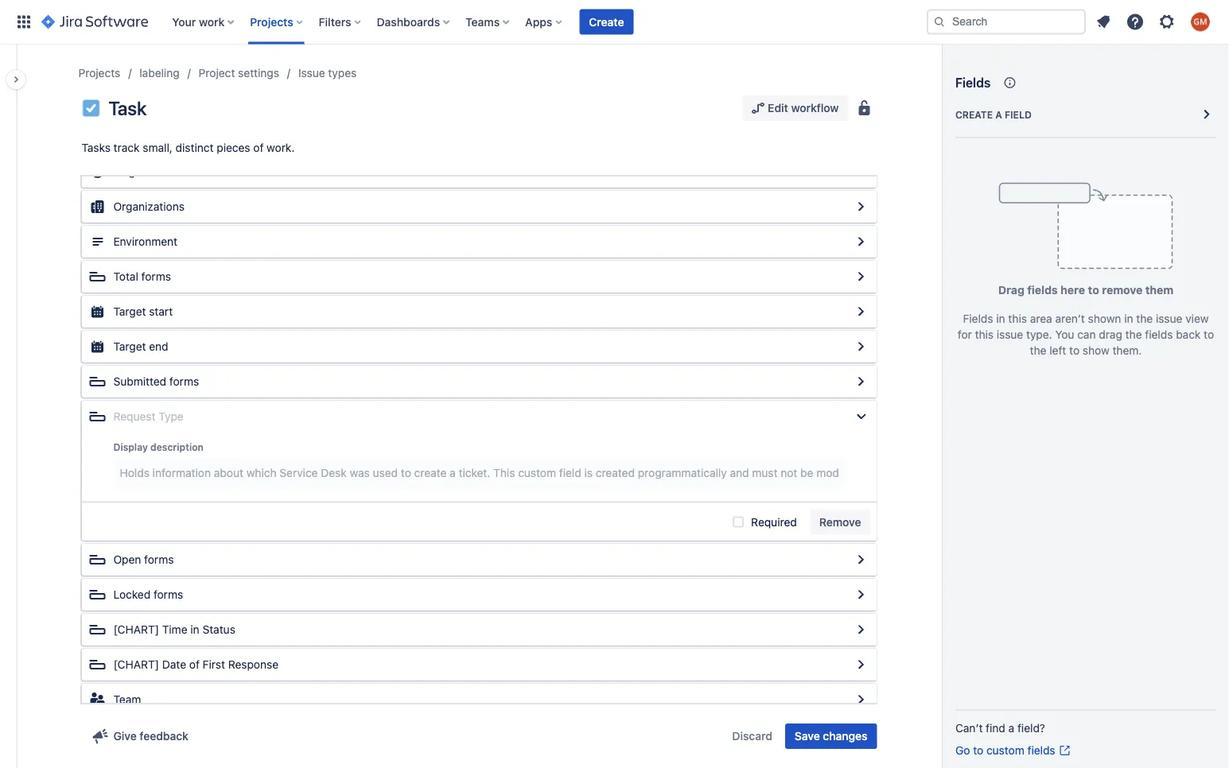 Task type: locate. For each thing, give the bounding box(es) containing it.
more information about the fields image
[[1001, 73, 1020, 92]]

banner
[[0, 0, 1230, 45]]

0 horizontal spatial of
[[189, 659, 200, 672]]

open field configuration image for [chart] time in status
[[852, 621, 871, 640]]

field?
[[1018, 722, 1046, 735]]

fields up area
[[1028, 284, 1058, 297]]

1 horizontal spatial in
[[997, 312, 1006, 326]]

for
[[958, 328, 972, 341]]

open field configuration image for total forms
[[852, 267, 871, 287]]

open field configuration image for submitted forms
[[852, 372, 871, 392]]

forms right the total
[[141, 270, 171, 283]]

1 horizontal spatial a
[[1009, 722, 1015, 735]]

1 vertical spatial issue
[[997, 328, 1024, 341]]

open field configuration image inside team button
[[852, 691, 871, 710]]

target inside 'button'
[[113, 340, 146, 353]]

2 target from the top
[[113, 340, 146, 353]]

the down type.
[[1030, 344, 1047, 357]]

target left end
[[113, 340, 146, 353]]

1 vertical spatial projects
[[78, 66, 120, 80]]

open field configuration image
[[852, 372, 871, 392], [852, 551, 871, 570], [852, 586, 871, 605], [852, 656, 871, 675]]

2 horizontal spatial in
[[1125, 312, 1134, 326]]

0 vertical spatial fields
[[956, 75, 991, 90]]

of left first
[[189, 659, 200, 672]]

1 [chart] from the top
[[113, 624, 159, 637]]

edit
[[768, 101, 789, 115]]

projects button
[[245, 9, 309, 35]]

open field configuration image for organizations
[[852, 197, 871, 216]]

[chart]
[[113, 624, 159, 637], [113, 659, 159, 672]]

0 horizontal spatial projects
[[78, 66, 120, 80]]

0 vertical spatial this
[[1009, 312, 1027, 326]]

this link will be opened in a new tab image
[[1059, 745, 1072, 758]]

1 horizontal spatial create
[[956, 109, 993, 120]]

open field configuration image inside [chart] time in status button
[[852, 621, 871, 640]]

fields up 'for' on the right top
[[963, 312, 994, 326]]

give feedback button
[[82, 724, 198, 750]]

of inside button
[[189, 659, 200, 672]]

target start
[[113, 305, 173, 318]]

submitted forms button
[[82, 366, 877, 398]]

to down view
[[1204, 328, 1215, 341]]

the up them.
[[1126, 328, 1143, 341]]

the down them
[[1137, 312, 1153, 326]]

0 vertical spatial create
[[589, 15, 624, 28]]

1 vertical spatial create
[[956, 109, 993, 120]]

forms inside "button"
[[144, 554, 174, 567]]

apps
[[525, 15, 553, 28]]

open field configuration image inside target start "button"
[[852, 302, 871, 322]]

1 horizontal spatial issue
[[1156, 312, 1183, 326]]

in down drag
[[997, 312, 1006, 326]]

forms right open
[[144, 554, 174, 567]]

sidebar navigation image
[[0, 64, 35, 96]]

this left area
[[1009, 312, 1027, 326]]

projects up settings at left top
[[250, 15, 293, 28]]

issue types
[[298, 66, 357, 80]]

open field configuration image for team
[[852, 691, 871, 710]]

4 open field configuration image from the top
[[852, 656, 871, 675]]

submitted forms
[[113, 375, 199, 388]]

this right 'for' on the right top
[[975, 328, 994, 341]]

of left work.
[[253, 141, 264, 154]]

original
[[113, 165, 153, 178]]

open forms
[[113, 554, 174, 567]]

target left start
[[113, 305, 146, 318]]

them.
[[1113, 344, 1142, 357]]

your profile and settings image
[[1191, 12, 1211, 31]]

apps button
[[521, 9, 569, 35]]

target inside "button"
[[113, 305, 146, 318]]

fields for fields
[[956, 75, 991, 90]]

this
[[1009, 312, 1027, 326], [975, 328, 994, 341]]

create inside button
[[589, 15, 624, 28]]

a left field
[[996, 109, 1003, 120]]

forms up [chart] time in status
[[154, 589, 183, 602]]

open field configuration image inside 'organizations' button
[[852, 197, 871, 216]]

a
[[996, 109, 1003, 120], [1009, 722, 1015, 735]]

open field configuration image inside target end 'button'
[[852, 337, 871, 357]]

2 vertical spatial fields
[[1028, 745, 1056, 758]]

open field configuration image inside environment button
[[852, 232, 871, 251]]

issue
[[1156, 312, 1183, 326], [997, 328, 1024, 341]]

1 horizontal spatial this
[[1009, 312, 1027, 326]]

3 open field configuration image from the top
[[852, 586, 871, 605]]

2 open field configuration image from the top
[[852, 551, 871, 570]]

Display description field
[[115, 459, 844, 487]]

target for target end
[[113, 340, 146, 353]]

1 vertical spatial the
[[1126, 328, 1143, 341]]

fields left back
[[1146, 328, 1173, 341]]

of
[[253, 141, 264, 154], [189, 659, 200, 672]]

small,
[[143, 141, 173, 154]]

open field configuration image for [chart] date of first response
[[852, 656, 871, 675]]

open field configuration image inside total forms button
[[852, 267, 871, 287]]

target end
[[113, 340, 168, 353]]

fields inside "fields in this area aren't shown in the issue view for this issue type. you can drag the fields back to the left to show them."
[[1146, 328, 1173, 341]]

0 vertical spatial projects
[[250, 15, 293, 28]]

a right find
[[1009, 722, 1015, 735]]

open field configuration image
[[852, 162, 871, 181], [852, 197, 871, 216], [852, 232, 871, 251], [852, 267, 871, 287], [852, 302, 871, 322], [852, 337, 871, 357], [852, 621, 871, 640], [852, 691, 871, 710]]

1 vertical spatial this
[[975, 328, 994, 341]]

fields left this link will be opened in a new tab image
[[1028, 745, 1056, 758]]

0 vertical spatial issue
[[1156, 312, 1183, 326]]

status
[[203, 624, 235, 637]]

create left field
[[956, 109, 993, 120]]

estimate
[[156, 165, 200, 178]]

to right go
[[974, 745, 984, 758]]

open field configuration image inside 'locked forms' button
[[852, 586, 871, 605]]

drag
[[999, 284, 1025, 297]]

7 open field configuration image from the top
[[852, 621, 871, 640]]

request
[[113, 410, 156, 423]]

create for create a field
[[956, 109, 993, 120]]

[chart] for [chart] time in status
[[113, 624, 159, 637]]

[chart] down locked
[[113, 624, 159, 637]]

0 horizontal spatial in
[[190, 624, 200, 637]]

remove
[[820, 516, 862, 529]]

fields in this area aren't shown in the issue view for this issue type. you can drag the fields back to the left to show them.
[[958, 312, 1215, 357]]

1 horizontal spatial projects
[[250, 15, 293, 28]]

can't
[[956, 722, 983, 735]]

help image
[[1126, 12, 1145, 31]]

target for target start
[[113, 305, 146, 318]]

3 open field configuration image from the top
[[852, 232, 871, 251]]

issue up back
[[1156, 312, 1183, 326]]

first
[[203, 659, 225, 672]]

open field configuration image for locked forms
[[852, 586, 871, 605]]

target end button
[[82, 331, 877, 363]]

0 vertical spatial [chart]
[[113, 624, 159, 637]]

open field configuration image inside 'original estimate' button
[[852, 162, 871, 181]]

work
[[199, 15, 225, 28]]

create button
[[580, 9, 634, 35]]

here
[[1061, 284, 1086, 297]]

type
[[159, 410, 184, 423]]

fields left more information about the fields image
[[956, 75, 991, 90]]

4 open field configuration image from the top
[[852, 267, 871, 287]]

1 vertical spatial fields
[[963, 312, 994, 326]]

1 open field configuration image from the top
[[852, 162, 871, 181]]

[chart] date of first response
[[113, 659, 279, 672]]

fields
[[956, 75, 991, 90], [963, 312, 994, 326]]

team
[[113, 694, 141, 707]]

issue
[[298, 66, 325, 80]]

the
[[1137, 312, 1153, 326], [1126, 328, 1143, 341], [1030, 344, 1047, 357]]

create
[[589, 15, 624, 28], [956, 109, 993, 120]]

0 vertical spatial a
[[996, 109, 1003, 120]]

locked forms
[[113, 589, 183, 602]]

forms for submitted forms
[[169, 375, 199, 388]]

create right apps dropdown button
[[589, 15, 624, 28]]

issue left type.
[[997, 328, 1024, 341]]

forms up "type"
[[169, 375, 199, 388]]

1 vertical spatial target
[[113, 340, 146, 353]]

0 horizontal spatial a
[[996, 109, 1003, 120]]

0 horizontal spatial this
[[975, 328, 994, 341]]

can't find a field?
[[956, 722, 1046, 735]]

2 [chart] from the top
[[113, 659, 159, 672]]

issue type icon image
[[82, 99, 101, 118]]

search image
[[934, 16, 946, 28]]

open field configuration image inside [chart] date of first response button
[[852, 656, 871, 675]]

1 vertical spatial [chart]
[[113, 659, 159, 672]]

0 vertical spatial of
[[253, 141, 264, 154]]

1 vertical spatial of
[[189, 659, 200, 672]]

1 vertical spatial fields
[[1146, 328, 1173, 341]]

custom
[[987, 745, 1025, 758]]

dashboards
[[377, 15, 440, 28]]

changes
[[823, 730, 868, 743]]

target
[[113, 305, 146, 318], [113, 340, 146, 353]]

go to custom fields link
[[956, 743, 1072, 759]]

jira software image
[[41, 12, 148, 31], [41, 12, 148, 31]]

distinct
[[176, 141, 214, 154]]

your work
[[172, 15, 225, 28]]

projects up issue type icon
[[78, 66, 120, 80]]

total forms
[[113, 270, 171, 283]]

[chart] up team
[[113, 659, 159, 672]]

projects inside popup button
[[250, 15, 293, 28]]

in
[[997, 312, 1006, 326], [1125, 312, 1134, 326], [190, 624, 200, 637]]

1 target from the top
[[113, 305, 146, 318]]

submitted
[[113, 375, 166, 388]]

left
[[1050, 344, 1067, 357]]

[chart] time in status button
[[82, 614, 877, 646]]

6 open field configuration image from the top
[[852, 337, 871, 357]]

8 open field configuration image from the top
[[852, 691, 871, 710]]

save
[[795, 730, 820, 743]]

fields inside "fields in this area aren't shown in the issue view for this issue type. you can drag the fields back to the left to show them."
[[963, 312, 994, 326]]

projects for projects link
[[78, 66, 120, 80]]

go to custom fields
[[956, 745, 1056, 758]]

0 horizontal spatial create
[[589, 15, 624, 28]]

locked
[[113, 589, 151, 602]]

[chart] for [chart] date of first response
[[113, 659, 159, 672]]

aren't
[[1056, 312, 1085, 326]]

notifications image
[[1094, 12, 1113, 31]]

your work button
[[167, 9, 241, 35]]

task
[[109, 97, 147, 119]]

in right time
[[190, 624, 200, 637]]

in right the shown
[[1125, 312, 1134, 326]]

1 open field configuration image from the top
[[852, 372, 871, 392]]

track
[[114, 141, 140, 154]]

your
[[172, 15, 196, 28]]

2 open field configuration image from the top
[[852, 197, 871, 216]]

0 vertical spatial target
[[113, 305, 146, 318]]

open field configuration image inside submitted forms button
[[852, 372, 871, 392]]

open field configuration image inside open forms "button"
[[852, 551, 871, 570]]

locked forms button
[[82, 579, 877, 611]]

0 horizontal spatial issue
[[997, 328, 1024, 341]]

primary element
[[10, 0, 927, 44]]

close field configuration image
[[852, 407, 871, 427]]

5 open field configuration image from the top
[[852, 302, 871, 322]]



Task type: describe. For each thing, give the bounding box(es) containing it.
tasks track small, distinct pieces of work.
[[82, 141, 295, 154]]

original estimate button
[[82, 156, 877, 188]]

forms for open forms
[[144, 554, 174, 567]]

view
[[1186, 312, 1209, 326]]

response
[[228, 659, 279, 672]]

to right the here
[[1088, 284, 1100, 297]]

teams
[[466, 15, 500, 28]]

issue types link
[[298, 64, 357, 83]]

start
[[149, 305, 173, 318]]

workflow
[[791, 101, 839, 115]]

drag fields here to remove them
[[999, 284, 1174, 297]]

find
[[986, 722, 1006, 735]]

filters
[[319, 15, 351, 28]]

total
[[113, 270, 138, 283]]

shown
[[1088, 312, 1122, 326]]

open field configuration image for target start
[[852, 302, 871, 322]]

labeling
[[140, 66, 180, 80]]

original estimate
[[113, 165, 200, 178]]

area
[[1030, 312, 1053, 326]]

forms for locked forms
[[154, 589, 183, 602]]

1 vertical spatial a
[[1009, 722, 1015, 735]]

0 vertical spatial fields
[[1028, 284, 1058, 297]]

display
[[113, 442, 148, 453]]

project
[[199, 66, 235, 80]]

open field configuration image for environment
[[852, 232, 871, 251]]

no restrictions image
[[855, 99, 874, 118]]

to right 'left'
[[1070, 344, 1080, 357]]

in inside button
[[190, 624, 200, 637]]

[chart] time in status
[[113, 624, 235, 637]]

save changes
[[795, 730, 868, 743]]

remove
[[1102, 284, 1143, 297]]

drag
[[1099, 328, 1123, 341]]

edit workflow button
[[743, 96, 849, 121]]

tasks
[[82, 141, 111, 154]]

edit workflow
[[768, 101, 839, 115]]

required
[[751, 516, 797, 529]]

save changes button
[[785, 724, 877, 750]]

organizations button
[[82, 191, 877, 223]]

1 horizontal spatial of
[[253, 141, 264, 154]]

create a field
[[956, 109, 1032, 120]]

type.
[[1027, 328, 1053, 341]]

end
[[149, 340, 168, 353]]

can
[[1078, 328, 1096, 341]]

appswitcher icon image
[[14, 12, 33, 31]]

project settings
[[199, 66, 279, 80]]

pieces
[[217, 141, 250, 154]]

filters button
[[314, 9, 367, 35]]

settings
[[238, 66, 279, 80]]

display description
[[113, 442, 204, 453]]

team button
[[82, 684, 877, 716]]

field
[[1005, 109, 1032, 120]]

Search field
[[927, 9, 1086, 35]]

them
[[1146, 284, 1174, 297]]

banner containing your work
[[0, 0, 1230, 45]]

go
[[956, 745, 971, 758]]

open
[[113, 554, 141, 567]]

time
[[162, 624, 187, 637]]

settings image
[[1158, 12, 1177, 31]]

date
[[162, 659, 186, 672]]

open field configuration image for open forms
[[852, 551, 871, 570]]

projects for projects popup button at the left top of the page
[[250, 15, 293, 28]]

create for create
[[589, 15, 624, 28]]

2 vertical spatial the
[[1030, 344, 1047, 357]]

open field configuration image for original estimate
[[852, 162, 871, 181]]

total forms button
[[82, 261, 877, 293]]

dashboards button
[[372, 9, 456, 35]]

discard
[[733, 730, 773, 743]]

fields for fields in this area aren't shown in the issue view for this issue type. you can drag the fields back to the left to show them.
[[963, 312, 994, 326]]

request type
[[113, 410, 184, 423]]

work.
[[267, 141, 295, 154]]

open field configuration image for target end
[[852, 337, 871, 357]]

description
[[150, 442, 204, 453]]

0 vertical spatial the
[[1137, 312, 1153, 326]]

organizations
[[113, 200, 185, 213]]

back
[[1176, 328, 1201, 341]]

[chart] date of first response button
[[82, 649, 877, 681]]

projects link
[[78, 64, 120, 83]]

environment
[[113, 235, 178, 248]]

give
[[113, 730, 137, 743]]

forms for total forms
[[141, 270, 171, 283]]

give feedback
[[113, 730, 189, 743]]

feedback
[[140, 730, 189, 743]]

environment button
[[82, 226, 877, 258]]

remove button
[[810, 510, 871, 535]]

show
[[1083, 344, 1110, 357]]

you
[[1056, 328, 1075, 341]]



Task type: vqa. For each thing, say whether or not it's contained in the screenshot.
Open forms
yes



